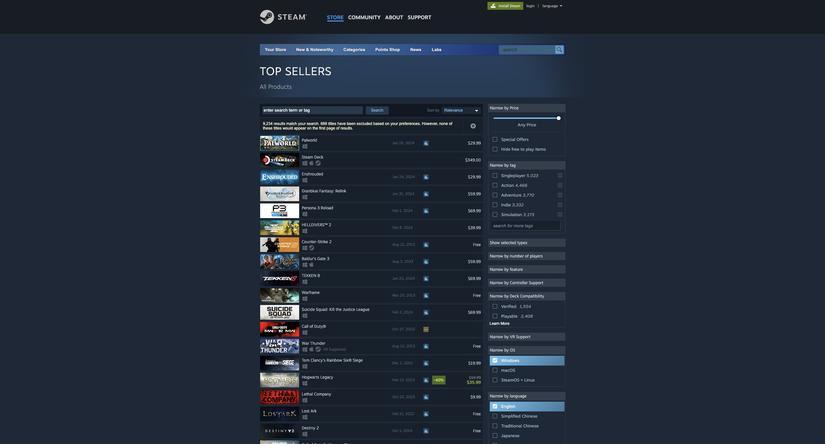 Task type: describe. For each thing, give the bounding box(es) containing it.
call
[[302, 324, 309, 329]]

language for login | language
[[543, 4, 558, 8]]

war thunder
[[302, 341, 326, 346]]

strike
[[318, 239, 328, 244]]

|
[[539, 4, 539, 8]]

none
[[440, 121, 448, 126]]

gate
[[318, 256, 326, 261]]

narrow for narrow by deck compatibility
[[490, 294, 504, 299]]

2,408
[[521, 313, 533, 319]]

$59.99 inside $59.99 $35.99
[[470, 375, 481, 380]]

$69.99 for reload
[[469, 208, 481, 213]]

by for narrow by vr support
[[505, 334, 509, 339]]

8,
[[400, 225, 403, 230]]

jan for granblue fantasy: relink
[[393, 191, 398, 196]]

install
[[499, 4, 509, 8]]

install steam link
[[488, 2, 524, 10]]

31,
[[399, 191, 405, 196]]

feb 11, 2022
[[393, 411, 415, 416]]

by for sort by
[[436, 108, 440, 113]]

show
[[490, 240, 500, 245]]

counter-strike 2
[[302, 239, 332, 244]]

install steam
[[499, 4, 521, 8]]

learn
[[490, 321, 500, 326]]

baldur's gate 3
[[302, 256, 330, 261]]

number
[[510, 254, 524, 258]]

labs
[[432, 47, 442, 52]]

steam deck
[[302, 155, 324, 160]]

oct 23, 2023
[[393, 395, 415, 399]]

granblue
[[302, 188, 318, 193]]

aug for 3
[[393, 259, 399, 264]]

chinese for traditional chinese
[[524, 423, 539, 428]]

hogwarts
[[302, 375, 320, 380]]

support link
[[406, 0, 434, 22]]

results
[[274, 121, 286, 126]]

baldur's
[[302, 256, 316, 261]]

2 for destiny 2
[[317, 425, 319, 430]]

have
[[338, 121, 346, 126]]

community
[[349, 14, 381, 21]]

feb 1, 2024
[[393, 208, 413, 213]]

selected
[[501, 240, 517, 245]]

reload
[[321, 205, 334, 210]]

by for narrow by price
[[505, 105, 509, 110]]

feb 2, 2024
[[393, 310, 413, 314]]

2023 for $59.99
[[405, 259, 414, 264]]

rainbow
[[327, 358, 343, 363]]

feb 10, 2023
[[393, 378, 415, 382]]

1 horizontal spatial price
[[527, 122, 537, 127]]

duty®
[[315, 324, 326, 329]]

0 horizontal spatial vr
[[324, 347, 328, 352]]

1 vertical spatial 2
[[329, 239, 332, 244]]

1 vertical spatial the
[[336, 307, 342, 312]]

1 horizontal spatial titles
[[329, 121, 337, 126]]

windows
[[502, 358, 520, 363]]

2 vertical spatial 1,
[[400, 428, 403, 433]]

2024 for helldivers™ 2
[[404, 225, 413, 230]]

playable 2,408
[[502, 313, 533, 319]]

indie 3,332
[[502, 202, 524, 207]]

2019
[[404, 428, 413, 433]]

support
[[408, 14, 432, 21]]

simulation 3,173
[[502, 212, 535, 217]]

3 aug from the top
[[393, 344, 399, 348]]

narrow by deck compatibility
[[490, 294, 545, 299]]

narrow for narrow by language
[[490, 394, 504, 398]]

1, for reload
[[400, 208, 403, 213]]

hogwarts legacy
[[302, 375, 334, 380]]

points shop link
[[370, 44, 406, 55]]

25, for $69.99
[[399, 276, 405, 281]]

25, for free
[[400, 293, 406, 298]]

mar 25, 2013
[[393, 293, 416, 298]]

to
[[521, 146, 525, 152]]

helldivers™
[[302, 222, 328, 227]]

new & noteworthy
[[296, 47, 334, 52]]

free for strike
[[474, 242, 481, 247]]

oct for destiny 2
[[393, 428, 399, 433]]

2 your from the left
[[391, 121, 399, 126]]

global menu navigation
[[325, 0, 434, 24]]

5,023
[[527, 173, 539, 178]]

2022 for call of duty®
[[406, 327, 415, 331]]

support for narrow by controller support
[[529, 280, 544, 285]]

would
[[283, 126, 293, 131]]

of left players
[[526, 254, 529, 258]]

2024 for tekken 8
[[406, 276, 415, 281]]

3,173
[[524, 212, 535, 217]]

excluded
[[357, 121, 373, 126]]

learn more link
[[490, 321, 510, 326]]

singleplayer
[[502, 173, 526, 178]]

0 horizontal spatial titles
[[274, 126, 282, 131]]

2,
[[400, 310, 403, 314]]

first
[[319, 126, 326, 131]]

support for narrow by vr support
[[517, 334, 531, 339]]

more
[[501, 321, 510, 326]]

page
[[327, 126, 336, 131]]

$29.99 for palworld
[[468, 140, 481, 145]]

login | language
[[527, 4, 558, 8]]

2024 for granblue fantasy: relink
[[406, 191, 415, 196]]

by for narrow by number of players
[[505, 254, 509, 258]]

$59.99 for granblue fantasy: relink
[[468, 191, 481, 196]]

narrow for narrow by price
[[490, 105, 504, 110]]

tom
[[302, 358, 310, 363]]

indie
[[502, 202, 511, 207]]

free for thunder
[[474, 344, 481, 349]]

results.
[[341, 126, 354, 131]]

relevance
[[445, 108, 463, 113]]

ark
[[311, 409, 317, 413]]

15,
[[400, 344, 406, 348]]

tekken
[[302, 273, 317, 278]]

play
[[526, 146, 535, 152]]

by for narrow by controller support
[[505, 280, 509, 285]]

0 horizontal spatial 3
[[318, 205, 320, 210]]

$69.99 for kill
[[469, 310, 481, 315]]

by for narrow by deck compatibility
[[505, 294, 509, 299]]

simplified
[[502, 413, 521, 419]]

narrow for narrow by controller support
[[490, 280, 504, 285]]

store
[[276, 47, 286, 52]]

of right page
[[337, 126, 340, 131]]

items
[[536, 146, 546, 152]]

traditional
[[502, 423, 522, 428]]

linux
[[525, 377, 535, 383]]

action
[[502, 183, 515, 188]]

search
[[371, 108, 384, 113]]

all
[[260, 83, 267, 90]]

0 horizontal spatial on
[[308, 126, 312, 131]]

aug for 2
[[393, 242, 399, 247]]

$349.00
[[466, 157, 481, 162]]

0 vertical spatial price
[[510, 105, 519, 110]]

jan 25, 2024
[[393, 276, 415, 281]]



Task type: locate. For each thing, give the bounding box(es) containing it.
free
[[512, 146, 520, 152]]

2 free from the top
[[474, 293, 481, 298]]

1, for rainbow
[[400, 361, 403, 365]]

2013 right 15,
[[407, 344, 415, 348]]

by right sort
[[436, 108, 440, 113]]

7 narrow from the top
[[490, 334, 504, 339]]

$9.99
[[471, 394, 481, 399]]

siege
[[353, 358, 363, 363]]

None text field
[[492, 221, 561, 230]]

granblue fantasy: relink
[[302, 188, 347, 193]]

about link
[[383, 0, 406, 22]]

$69.99
[[469, 208, 481, 213], [469, 276, 481, 281], [469, 310, 481, 315]]

verified 1,554
[[502, 304, 532, 309]]

suicide squad: kill the justice league
[[302, 307, 370, 312]]

1 vertical spatial aug
[[393, 259, 399, 264]]

categories link
[[344, 47, 366, 52]]

account menu navigation
[[488, 2, 566, 10]]

jan for palworld
[[393, 141, 398, 145]]

feb for persona 3 reload
[[393, 208, 399, 213]]

2 vertical spatial $69.99
[[469, 310, 481, 315]]

vr up os
[[510, 334, 515, 339]]

2 feb from the top
[[393, 225, 399, 230]]

6 narrow from the top
[[490, 294, 504, 299]]

21,
[[400, 242, 406, 247]]

oct left 23,
[[393, 395, 399, 399]]

0 horizontal spatial language
[[510, 394, 527, 398]]

verified
[[502, 304, 517, 309]]

0 vertical spatial $59.99
[[468, 191, 481, 196]]

of right none
[[450, 121, 453, 126]]

0 vertical spatial aug
[[393, 242, 399, 247]]

1, left 2019
[[400, 428, 403, 433]]

2024 down jan 31, 2024
[[404, 208, 413, 213]]

4 narrow from the top
[[490, 267, 504, 272]]

palworld
[[302, 138, 317, 143]]

lost
[[302, 409, 310, 413]]

jan left 31,
[[393, 191, 398, 196]]

2024 for persona 3 reload
[[404, 208, 413, 213]]

11,
[[400, 411, 405, 416]]

by for narrow by language
[[505, 394, 509, 398]]

titles right these
[[274, 126, 282, 131]]

0 vertical spatial 2013
[[407, 293, 416, 298]]

1 aug from the top
[[393, 242, 399, 247]]

2023 right 3,
[[405, 259, 414, 264]]

1 vertical spatial vr
[[324, 347, 328, 352]]

on right based
[[385, 121, 390, 126]]

23,
[[400, 395, 405, 399]]

1 horizontal spatial steam
[[510, 4, 521, 8]]

steam right 'install'
[[510, 4, 521, 8]]

steam inside "link"
[[510, 4, 521, 8]]

0 vertical spatial deck
[[315, 155, 324, 160]]

preferences.
[[400, 121, 421, 126]]

compatibility
[[521, 294, 545, 299]]

lost ark
[[302, 409, 317, 413]]

3,
[[400, 259, 404, 264]]

5 feb from the top
[[393, 411, 399, 416]]

3 free from the top
[[474, 344, 481, 349]]

1 your from the left
[[298, 121, 306, 126]]

oct for call of duty®
[[393, 327, 399, 331]]

2 right destiny
[[317, 425, 319, 430]]

0 vertical spatial steam
[[510, 4, 521, 8]]

$39.99
[[469, 225, 481, 230]]

1 vertical spatial 2023
[[406, 378, 415, 382]]

by left feature
[[505, 267, 509, 272]]

call of duty®
[[302, 324, 326, 329]]

none text field inside top sellers main content
[[492, 221, 561, 230]]

4 jan from the top
[[393, 276, 398, 281]]

1 vertical spatial language
[[510, 394, 527, 398]]

1 vertical spatial 1,
[[400, 361, 403, 365]]

vr down thunder
[[324, 347, 328, 352]]

kill
[[330, 307, 335, 312]]

narrow by vr support
[[490, 334, 531, 339]]

1 free from the top
[[474, 242, 481, 247]]

deck up enshrouded on the left of page
[[315, 155, 324, 160]]

3 oct from the top
[[393, 428, 399, 433]]

2 vertical spatial 2
[[317, 425, 319, 430]]

0 vertical spatial $69.99
[[469, 208, 481, 213]]

1 vertical spatial oct
[[393, 395, 399, 399]]

aug left 21,
[[393, 242, 399, 247]]

narrow by os
[[490, 348, 516, 353]]

0 vertical spatial 1,
[[400, 208, 403, 213]]

2 vertical spatial $59.99
[[470, 375, 481, 380]]

titles right 688 at the left top of the page
[[329, 121, 337, 126]]

$59.99 for baldur's gate 3
[[468, 259, 481, 264]]

steamos + linux
[[502, 377, 535, 383]]

1 jan from the top
[[393, 141, 398, 145]]

2 2013 from the top
[[407, 344, 415, 348]]

persona 3 reload
[[302, 205, 334, 210]]

support up the "compatibility"
[[529, 280, 544, 285]]

steam inside top sellers main content
[[302, 155, 313, 160]]

simulation
[[502, 212, 523, 217]]

of right call
[[310, 324, 314, 329]]

based
[[374, 121, 384, 126]]

feb for helldivers™ 2
[[393, 225, 399, 230]]

0 vertical spatial $29.99
[[468, 140, 481, 145]]

chinese down simplified chinese
[[524, 423, 539, 428]]

0 vertical spatial 2022
[[406, 327, 415, 331]]

0 horizontal spatial price
[[510, 105, 519, 110]]

2023 right the 10,
[[406, 378, 415, 382]]

the
[[313, 126, 318, 131], [336, 307, 342, 312]]

$29.99 down $349.00
[[468, 174, 481, 179]]

your right based
[[391, 121, 399, 126]]

2024 for palworld
[[406, 141, 415, 145]]

5 narrow from the top
[[490, 280, 504, 285]]

1 horizontal spatial the
[[336, 307, 342, 312]]

1 horizontal spatial vr
[[510, 334, 515, 339]]

2 vertical spatial oct
[[393, 428, 399, 433]]

None text field
[[262, 106, 363, 115]]

sellers
[[285, 64, 332, 78]]

0 horizontal spatial steam
[[302, 155, 313, 160]]

3 left reload
[[318, 205, 320, 210]]

jan 24, 2024
[[393, 174, 415, 179]]

2013
[[407, 293, 416, 298], [407, 344, 415, 348]]

0 vertical spatial support
[[529, 280, 544, 285]]

by for narrow by os
[[505, 348, 509, 353]]

feb left the 10,
[[393, 378, 399, 382]]

1 vertical spatial $29.99
[[468, 174, 481, 179]]

1 vertical spatial 2013
[[407, 344, 415, 348]]

company
[[314, 392, 331, 397]]

by left number
[[505, 254, 509, 258]]

feb for hogwarts legacy
[[393, 378, 399, 382]]

narrow by tag
[[490, 163, 516, 168]]

chinese for simplified chinese
[[522, 413, 538, 419]]

narrow by price
[[490, 105, 519, 110]]

2024 up "mar 25, 2013"
[[406, 276, 415, 281]]

by up english
[[505, 394, 509, 398]]

by for narrow by tag
[[505, 163, 509, 168]]

aug left 3,
[[393, 259, 399, 264]]

$29.99 for enshrouded
[[468, 174, 481, 179]]

by left os
[[505, 348, 509, 353]]

0 vertical spatial 25,
[[399, 276, 405, 281]]

2022 right the 11, in the left bottom of the page
[[406, 411, 415, 416]]

2023 right 23,
[[406, 395, 415, 399]]

$29.99 up $349.00
[[468, 140, 481, 145]]

feb up feb 8, 2024
[[393, 208, 399, 213]]

0 vertical spatial chinese
[[522, 413, 538, 419]]

1 vertical spatial deck
[[510, 294, 519, 299]]

0 horizontal spatial the
[[313, 126, 318, 131]]

0 vertical spatial 2023
[[405, 259, 414, 264]]

jan for tekken 8
[[393, 276, 398, 281]]

2023 for $9.99
[[406, 395, 415, 399]]

2 jan from the top
[[393, 174, 398, 179]]

2013 for war thunder
[[407, 344, 415, 348]]

3 narrow from the top
[[490, 254, 504, 258]]

jan for enshrouded
[[393, 174, 398, 179]]

steam down palworld
[[302, 155, 313, 160]]

feb for lost ark
[[393, 411, 399, 416]]

2 vertical spatial 2023
[[406, 395, 415, 399]]

login
[[527, 4, 535, 8]]

lethal
[[302, 392, 313, 397]]

tekken 8
[[302, 273, 320, 278]]

2 right strike on the bottom
[[329, 239, 332, 244]]

1 horizontal spatial deck
[[510, 294, 519, 299]]

on right appear
[[308, 126, 312, 131]]

thunder
[[311, 341, 326, 346]]

deck
[[315, 155, 324, 160], [510, 294, 519, 299]]

3
[[318, 205, 320, 210], [327, 256, 330, 261]]

0 vertical spatial 2
[[329, 222, 332, 227]]

by left controller
[[505, 280, 509, 285]]

1 vertical spatial steam
[[302, 155, 313, 160]]

on
[[385, 121, 390, 126], [308, 126, 312, 131]]

by up verified
[[505, 294, 509, 299]]

the right kill
[[336, 307, 342, 312]]

2 oct from the top
[[393, 395, 399, 399]]

the inside 9,234 results match your search. 688 titles have been excluded based on your preferences. however, none of these titles would appear on the first page of results.
[[313, 126, 318, 131]]

1 narrow from the top
[[490, 105, 504, 110]]

1 horizontal spatial language
[[543, 4, 558, 8]]

1 vertical spatial 25,
[[400, 293, 406, 298]]

1 vertical spatial 2022
[[406, 411, 415, 416]]

japanese
[[502, 433, 520, 438]]

3 $69.99 from the top
[[469, 310, 481, 315]]

aug left 15,
[[393, 344, 399, 348]]

appear
[[294, 126, 306, 131]]

0 vertical spatial 3
[[318, 205, 320, 210]]

1 feb from the top
[[393, 208, 399, 213]]

3 feb from the top
[[393, 310, 399, 314]]

legacy
[[321, 375, 334, 380]]

2022 for lost ark
[[406, 411, 415, 416]]

by for narrow by feature
[[505, 267, 509, 272]]

helldivers™ 2
[[302, 222, 332, 227]]

0 vertical spatial the
[[313, 126, 318, 131]]

by down the more
[[505, 334, 509, 339]]

oct for lethal company
[[393, 395, 399, 399]]

narrow for narrow by number of players
[[490, 254, 504, 258]]

2024 for suicide squad: kill the justice league
[[404, 310, 413, 314]]

price up any
[[510, 105, 519, 110]]

language right the |
[[543, 4, 558, 8]]

None search field
[[499, 45, 565, 54]]

learn more
[[490, 321, 510, 326]]

narrow for narrow by vr support
[[490, 334, 504, 339]]

language for narrow by language
[[510, 394, 527, 398]]

25, right mar
[[400, 293, 406, 298]]

show selected types
[[490, 240, 528, 245]]

2 narrow from the top
[[490, 163, 504, 168]]

feb for suicide squad: kill the justice league
[[393, 310, 399, 314]]

language inside account menu 'navigation'
[[543, 4, 558, 8]]

2 for helldivers™ 2
[[329, 222, 332, 227]]

all products
[[260, 83, 292, 90]]

1 2013 from the top
[[407, 293, 416, 298]]

by up special
[[505, 105, 509, 110]]

community link
[[346, 0, 383, 24]]

tom clancy's rainbow six® siege
[[302, 358, 363, 363]]

2 vertical spatial aug
[[393, 344, 399, 348]]

2022
[[406, 327, 415, 331], [406, 411, 415, 416]]

1 horizontal spatial your
[[391, 121, 399, 126]]

25, down 3,
[[399, 276, 405, 281]]

price right any
[[527, 122, 537, 127]]

narrow for narrow by os
[[490, 348, 504, 353]]

language inside top sellers main content
[[510, 394, 527, 398]]

8
[[318, 273, 320, 278]]

shop
[[390, 47, 400, 52]]

4 free from the top
[[474, 411, 481, 416]]

0 vertical spatial language
[[543, 4, 558, 8]]

feb left the 11, in the left bottom of the page
[[393, 411, 399, 416]]

1 vertical spatial 3
[[327, 256, 330, 261]]

counter-
[[302, 239, 318, 244]]

six®
[[344, 358, 352, 363]]

labs link
[[427, 44, 447, 55]]

2015
[[404, 361, 413, 365]]

mar
[[393, 293, 399, 298]]

none text field inside top sellers main content
[[262, 106, 363, 115]]

sort by
[[427, 108, 440, 113]]

feb left 8,
[[393, 225, 399, 230]]

2024 right the "19,"
[[406, 141, 415, 145]]

match
[[287, 121, 297, 126]]

feature
[[510, 267, 523, 272]]

chinese up traditional chinese
[[522, 413, 538, 419]]

news link
[[406, 44, 427, 55]]

3,770
[[523, 192, 535, 198]]

persona
[[302, 205, 316, 210]]

1 $29.99 from the top
[[468, 140, 481, 145]]

8 narrow from the top
[[490, 348, 504, 353]]

search.
[[307, 121, 320, 126]]

2024 right 31,
[[406, 191, 415, 196]]

language up english
[[510, 394, 527, 398]]

your right the match at top left
[[298, 121, 306, 126]]

jan left 24,
[[393, 174, 398, 179]]

by left tag at right
[[505, 163, 509, 168]]

oct left 2019
[[393, 428, 399, 433]]

been
[[347, 121, 356, 126]]

2 $29.99 from the top
[[468, 174, 481, 179]]

free for ark
[[474, 411, 481, 416]]

oct left 27,
[[393, 327, 399, 331]]

relink
[[336, 188, 347, 193]]

1 vertical spatial support
[[517, 334, 531, 339]]

2024 for enshrouded
[[406, 174, 415, 179]]

2024 right 24,
[[406, 174, 415, 179]]

1 horizontal spatial 3
[[327, 256, 330, 261]]

link to the steam homepage image
[[260, 10, 317, 24]]

2022 right 27,
[[406, 327, 415, 331]]

$35.99
[[467, 379, 481, 385]]

2024 right "2,"
[[404, 310, 413, 314]]

1, right dec
[[400, 361, 403, 365]]

feb left "2,"
[[393, 310, 399, 314]]

the left first on the left of page
[[313, 126, 318, 131]]

search search field
[[504, 46, 554, 54]]

noteworthy
[[311, 47, 334, 52]]

dec
[[393, 361, 399, 365]]

5 free from the top
[[474, 428, 481, 433]]

free for 2
[[474, 428, 481, 433]]

narrow for narrow by feature
[[490, 267, 504, 272]]

1 vertical spatial $59.99
[[468, 259, 481, 264]]

1, up 8,
[[400, 208, 403, 213]]

2024 right 8,
[[404, 225, 413, 230]]

2 right helldivers™
[[329, 222, 332, 227]]

0 horizontal spatial deck
[[315, 155, 324, 160]]

these
[[263, 126, 273, 131]]

2 aug from the top
[[393, 259, 399, 264]]

jan left the "19,"
[[393, 141, 398, 145]]

2012
[[407, 242, 416, 247]]

about
[[386, 14, 404, 21]]

2013 right mar
[[407, 293, 416, 298]]

0 horizontal spatial your
[[298, 121, 306, 126]]

1 vertical spatial $69.99
[[469, 276, 481, 281]]

special
[[502, 137, 516, 142]]

2013 for warframe
[[407, 293, 416, 298]]

titles
[[329, 121, 337, 126], [274, 126, 282, 131]]

0 vertical spatial vr
[[510, 334, 515, 339]]

9 narrow from the top
[[490, 394, 504, 398]]

1 vertical spatial price
[[527, 122, 537, 127]]

your
[[265, 47, 274, 52]]

narrow by language
[[490, 394, 527, 398]]

1 vertical spatial chinese
[[524, 423, 539, 428]]

2 $69.99 from the top
[[469, 276, 481, 281]]

1 horizontal spatial on
[[385, 121, 390, 126]]

support
[[529, 280, 544, 285], [517, 334, 531, 339]]

3 right gate
[[327, 256, 330, 261]]

tag
[[510, 163, 516, 168]]

fantasy:
[[320, 188, 335, 193]]

1 $69.99 from the top
[[469, 208, 481, 213]]

4 feb from the top
[[393, 378, 399, 382]]

categories
[[344, 47, 366, 52]]

adventure
[[502, 192, 522, 198]]

top sellers main content
[[0, 34, 826, 444]]

support down the 2,408
[[517, 334, 531, 339]]

squad:
[[316, 307, 329, 312]]

deck up verified 1,554
[[510, 294, 519, 299]]

jan up mar
[[393, 276, 398, 281]]

3 jan from the top
[[393, 191, 398, 196]]

0 vertical spatial oct
[[393, 327, 399, 331]]

narrow for narrow by tag
[[490, 163, 504, 168]]

1 oct from the top
[[393, 327, 399, 331]]

english
[[502, 404, 516, 409]]



Task type: vqa. For each thing, say whether or not it's contained in the screenshot.
the rightmost Deluxe
no



